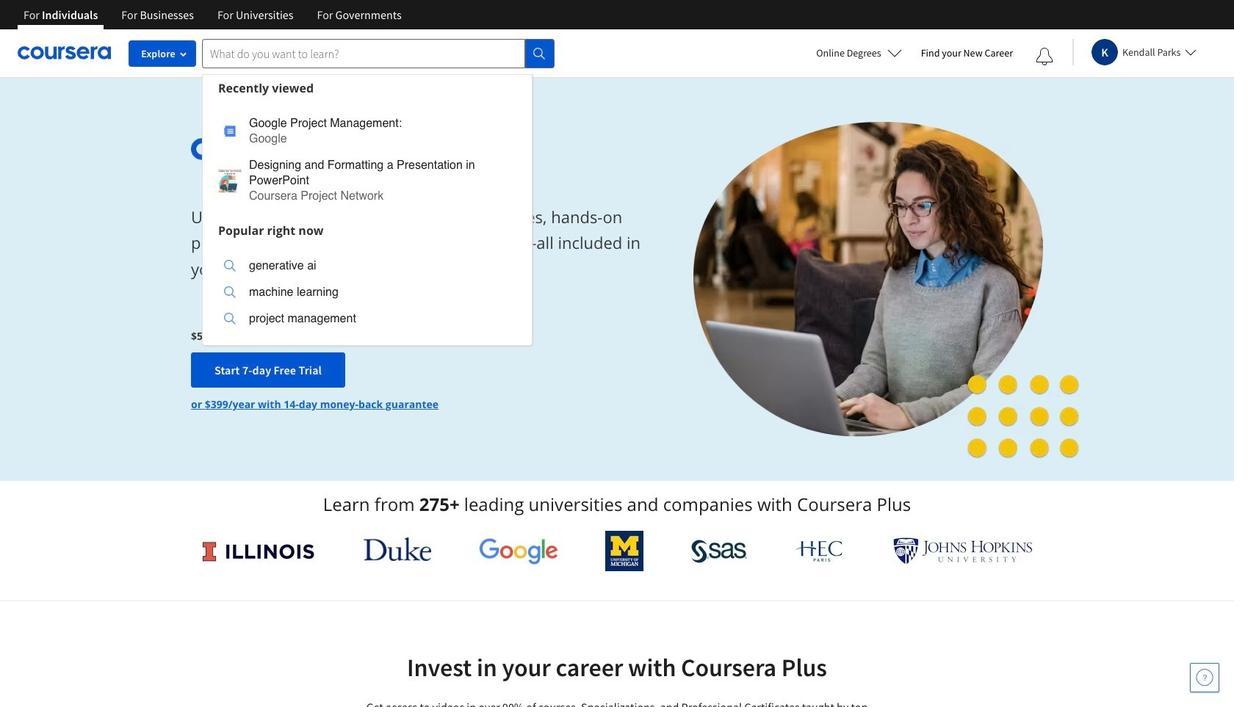 Task type: locate. For each thing, give the bounding box(es) containing it.
0 vertical spatial list box
[[203, 101, 532, 217]]

None search field
[[202, 39, 555, 346]]

autocomplete results list box
[[202, 74, 533, 346]]

list box
[[203, 101, 532, 217], [203, 244, 532, 345]]

google image
[[479, 538, 558, 565]]

1 vertical spatial list box
[[203, 244, 532, 345]]

coursera image
[[18, 41, 111, 65]]

johns hopkins university image
[[894, 538, 1033, 565]]

hec paris image
[[795, 537, 846, 567]]

sas image
[[691, 540, 747, 563]]

banner navigation
[[12, 0, 414, 29]]

duke university image
[[363, 538, 431, 561]]

suggestion image image
[[224, 125, 236, 137], [218, 169, 242, 193], [224, 260, 236, 272], [224, 287, 236, 298], [224, 313, 236, 325]]



Task type: describe. For each thing, give the bounding box(es) containing it.
university of illinois at urbana-champaign image
[[201, 540, 316, 563]]

What do you want to learn? text field
[[202, 39, 525, 68]]

1 list box from the top
[[203, 101, 532, 217]]

help center image
[[1196, 670, 1214, 687]]

coursera plus image
[[191, 138, 415, 160]]

2 list box from the top
[[203, 244, 532, 345]]

university of michigan image
[[606, 531, 644, 572]]



Task type: vqa. For each thing, say whether or not it's contained in the screenshot.
the frequently
no



